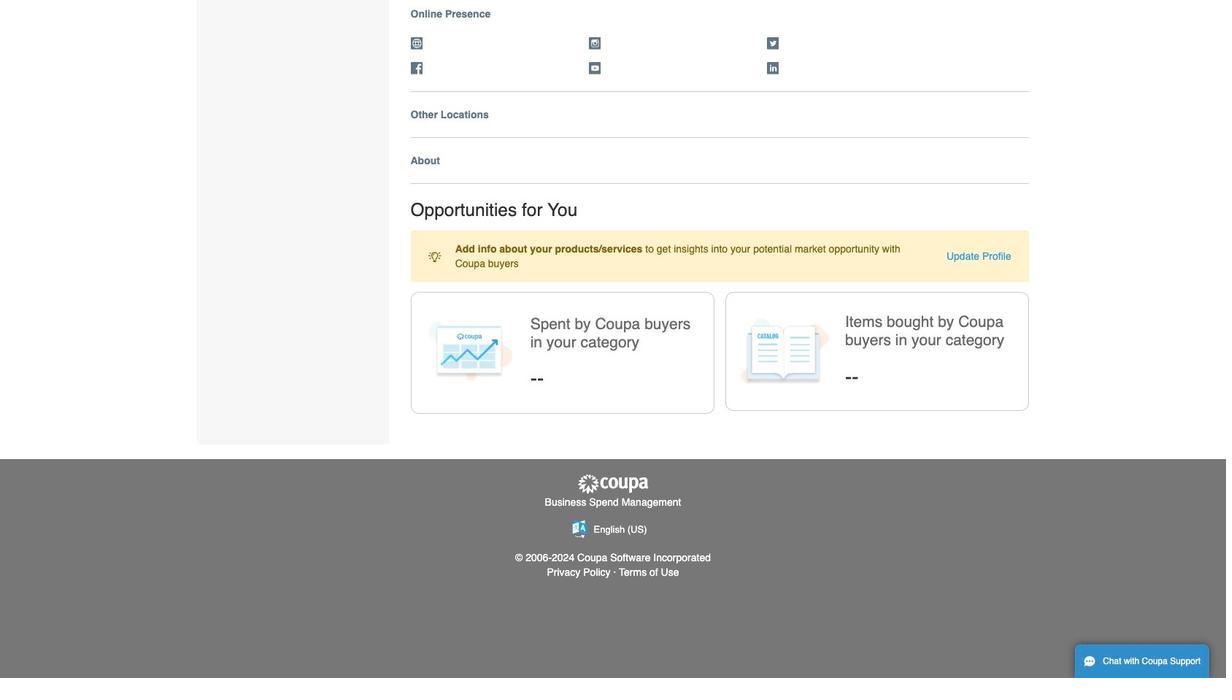 Task type: vqa. For each thing, say whether or not it's contained in the screenshot.
the bottom Service/Time
no



Task type: describe. For each thing, give the bounding box(es) containing it.
coupa supplier portal image
[[577, 474, 650, 495]]



Task type: locate. For each thing, give the bounding box(es) containing it.
alert
[[411, 231, 1029, 282]]



